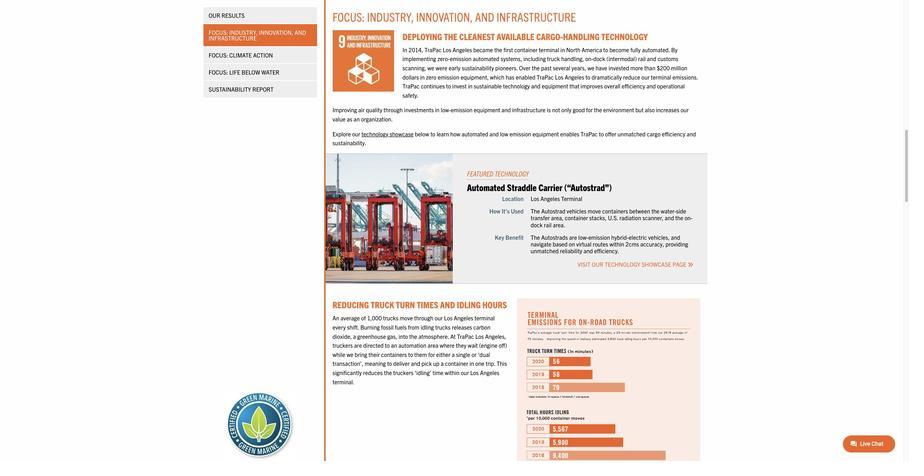 Task type: describe. For each thing, give the bounding box(es) containing it.
to left offer
[[599, 130, 604, 137]]

low
[[500, 130, 509, 137]]

this
[[497, 360, 507, 367]]

to left invest
[[446, 83, 451, 90]]

2014,
[[409, 46, 424, 53]]

every
[[333, 324, 346, 331]]

automated inside the in 2014, trapac los angeles became the first container terminal in north america to become fully automated. by implementing zero-emission automated systems, including truck handling, on-dock (intermodal) rail and customs scanning, we were early sustainability pioneers. over the past several years, we have invested more than $200 million dollars in zero emission equipment, which has enabled trapac los angeles to dramatically reduce our terminal emissions. trapac continues to invest in sustainable technology and equipment that improves overall efficiency and operational safety.
[[473, 55, 500, 62]]

emission inside the autostrads are low-emission hybrid-electric vehicles, and navigate based on virtual routes within 2cms accuracy, providing unmatched reliability and efficiency.
[[589, 234, 611, 241]]

systems,
[[501, 55, 522, 62]]

trapac up zero-
[[425, 46, 442, 53]]

on- inside the autostrad vehicles move containers between the water-side transfer area, container stacks, u.s. radiation scanner, and the on- dock rail area.
[[685, 214, 693, 222]]

virtual
[[577, 241, 592, 248]]

directed
[[364, 342, 384, 349]]

for inside the improving air quality through investments in low-emission equipment and infrastructure is not only good for the environment but also increases our value as an organization.
[[587, 106, 593, 114]]

trapac inside 'an average of 1,000 trucks move through our los angeles terminal every shift. burning fossil fuels from idling trucks releases carbon dioxide, a greenhouse gas, into the atmosphere. at trapac los angeles, truckers are directed to an automation area where they wait (engine off) while we bring their containers to them for either a single or 'dual transaction', meaning to deliver and pick up a container in one trip. this significantly reduces the truckers 'idling' time within our los angeles terminal.'
[[457, 333, 474, 340]]

equipment inside the in 2014, trapac los angeles became the first container terminal in north america to become fully automated. by implementing zero-emission automated systems, including truck handling, on-dock (intermodal) rail and customs scanning, we were early sustainability pioneers. over the past several years, we have invested more than $200 million dollars in zero emission equipment, which has enabled trapac los angeles to dramatically reduce our terminal emissions. trapac continues to invest in sustainable technology and equipment that improves overall efficiency and operational safety.
[[542, 83, 569, 90]]

angeles up that in the right of the page
[[565, 73, 585, 81]]

improving air quality through investments in low-emission equipment and infrastructure is not only good for the environment but also increases our value as an organization.
[[333, 106, 689, 123]]

for inside 'an average of 1,000 trucks move through our los angeles terminal every shift. burning fossil fuels from idling trucks releases carbon dioxide, a greenhouse gas, into the atmosphere. at trapac los angeles, truckers are directed to an automation area where they wait (engine off) while we bring their containers to them for either a single or 'dual transaction', meaning to deliver and pick up a container in one trip. this significantly reduces the truckers 'idling' time within our los angeles terminal.'
[[429, 351, 435, 358]]

emission up early
[[450, 55, 472, 62]]

to left learn
[[431, 130, 436, 137]]

efficiency.
[[595, 247, 620, 254]]

water
[[262, 69, 280, 76]]

releases
[[452, 324, 472, 331]]

providing
[[666, 241, 689, 248]]

and inside the improving air quality through investments in low-emission equipment and infrastructure is not only good for the environment but also increases our value as an organization.
[[502, 106, 511, 114]]

in 2014, trapac los angeles became the first container terminal in north america to become fully automated. by implementing zero-emission automated systems, including truck handling, on-dock (intermodal) rail and customs scanning, we were early sustainability pioneers. over the past several years, we have invested more than $200 million dollars in zero emission equipment, which has enabled trapac los angeles to dramatically reduce our terminal emissions. trapac continues to invest in sustainable technology and equipment that improves overall efficiency and operational safety.
[[403, 46, 699, 99]]

gas,
[[388, 333, 398, 340]]

trapac inside below to learn how automated and low emission equipment enables trapac to offer unmatched cargo efficiency and sustainability.
[[581, 130, 598, 137]]

the down including
[[532, 64, 540, 71]]

2 vertical spatial and
[[440, 299, 455, 310]]

idling
[[457, 299, 481, 310]]

and inside 'an average of 1,000 trucks move through our los angeles terminal every shift. burning fossil fuels from idling trucks releases carbon dioxide, a greenhouse gas, into the atmosphere. at trapac los angeles, truckers are directed to an automation area where they wait (engine off) while we bring their containers to them for either a single or 'dual transaction', meaning to deliver and pick up a container in one trip. this significantly reduces the truckers 'idling' time within our los angeles terminal.'
[[411, 360, 421, 367]]

pick
[[422, 360, 432, 367]]

to up improves
[[586, 73, 591, 81]]

learn
[[437, 130, 449, 137]]

report
[[253, 86, 274, 93]]

sustainable
[[474, 83, 502, 90]]

transfer
[[531, 214, 550, 222]]

from
[[408, 324, 420, 331]]

is
[[547, 106, 551, 114]]

but
[[636, 106, 644, 114]]

explore our technology showcase
[[333, 130, 414, 137]]

dock inside the in 2014, trapac los angeles became the first container terminal in north america to become fully automated. by implementing zero-emission automated systems, including truck handling, on-dock (intermodal) rail and customs scanning, we were early sustainability pioneers. over the past several years, we have invested more than $200 million dollars in zero emission equipment, which has enabled trapac los angeles to dramatically reduce our terminal emissions. trapac continues to invest in sustainable technology and equipment that improves overall efficiency and operational safety.
[[594, 55, 606, 62]]

idling
[[421, 324, 434, 331]]

zero-
[[438, 55, 450, 62]]

0 vertical spatial industry,
[[367, 9, 414, 24]]

2 vertical spatial a
[[441, 360, 444, 367]]

our down times
[[435, 315, 443, 322]]

an average of 1,000 trucks move through our los angeles terminal every shift. burning fossil fuels from idling trucks releases carbon dioxide, a greenhouse gas, into the atmosphere. at trapac los angeles, truckers are directed to an automation area where they wait (engine off) while we bring their containers to them for either a single or 'dual transaction', meaning to deliver and pick up a container in one trip. this significantly reduces the truckers 'idling' time within our los angeles terminal.
[[333, 315, 507, 385]]

angeles up the releases
[[454, 315, 474, 322]]

results
[[222, 12, 245, 19]]

1 horizontal spatial focus: industry, innovation, and infrastructure
[[333, 9, 576, 24]]

1,000
[[367, 315, 382, 322]]

have
[[596, 64, 608, 71]]

zero
[[426, 73, 437, 81]]

visit our technology showcase page
[[578, 261, 688, 268]]

radiation
[[620, 214, 642, 222]]

burning
[[361, 324, 380, 331]]

angeles down trip.
[[480, 369, 500, 376]]

to left deliver
[[387, 360, 392, 367]]

average
[[341, 315, 360, 322]]

("autostrad")
[[565, 181, 612, 193]]

and inside the autostrad vehicles move containers between the water-side transfer area, container stacks, u.s. radiation scanner, and the on- dock rail area.
[[665, 214, 675, 222]]

overall
[[605, 83, 621, 90]]

our
[[209, 12, 220, 19]]

by
[[672, 46, 678, 53]]

within inside 'an average of 1,000 trucks move through our los angeles terminal every shift. burning fossil fuels from idling trucks releases carbon dioxide, a greenhouse gas, into the atmosphere. at trapac los angeles, truckers are directed to an automation area where they wait (engine off) while we bring their containers to them for either a single or 'dual transaction', meaning to deliver and pick up a container in one trip. this significantly reduces the truckers 'idling' time within our los angeles terminal.'
[[445, 369, 460, 376]]

the for navigate
[[531, 234, 540, 241]]

stacks,
[[590, 214, 607, 222]]

focus: for "focus: climate action" link
[[209, 52, 228, 59]]

quality
[[366, 106, 383, 114]]

deliver
[[394, 360, 410, 367]]

invest
[[453, 83, 467, 90]]

not
[[553, 106, 560, 114]]

technology
[[602, 31, 648, 42]]

0 horizontal spatial and
[[295, 29, 306, 36]]

side
[[677, 208, 687, 215]]

meaning
[[365, 360, 386, 367]]

shift.
[[347, 324, 359, 331]]

we inside 'an average of 1,000 trucks move through our los angeles terminal every shift. burning fossil fuels from idling trucks releases carbon dioxide, a greenhouse gas, into the atmosphere. at trapac los angeles, truckers are directed to an automation area where they wait (engine off) while we bring their containers to them for either a single or 'dual transaction', meaning to deliver and pick up a container in one trip. this significantly reduces the truckers 'idling' time within our los angeles terminal.'
[[347, 351, 354, 358]]

became
[[474, 46, 493, 53]]

our inside the in 2014, trapac los angeles became the first container terminal in north america to become fully automated. by implementing zero-emission automated systems, including truck handling, on-dock (intermodal) rail and customs scanning, we were early sustainability pioneers. over the past several years, we have invested more than $200 million dollars in zero emission equipment, which has enabled trapac los angeles to dramatically reduce our terminal emissions. trapac continues to invest in sustainable technology and equipment that improves overall efficiency and operational safety.
[[642, 73, 650, 81]]

which
[[490, 73, 505, 81]]

1 horizontal spatial trucks
[[436, 324, 451, 331]]

dioxide,
[[333, 333, 352, 340]]

sustainability report
[[209, 86, 274, 93]]

than
[[645, 64, 656, 71]]

1 horizontal spatial we
[[428, 64, 435, 71]]

trapac los angeles automated straddle carrier image
[[326, 154, 453, 284]]

through inside 'an average of 1,000 trucks move through our los angeles terminal every shift. burning fossil fuels from idling trucks releases carbon dioxide, a greenhouse gas, into the atmosphere. at trapac los angeles, truckers are directed to an automation area where they wait (engine off) while we bring their containers to them for either a single or 'dual transaction', meaning to deliver and pick up a container in one trip. this significantly reduces the truckers 'idling' time within our los angeles terminal.'
[[415, 315, 434, 322]]

1 vertical spatial a
[[452, 351, 455, 358]]

reduces
[[363, 369, 383, 376]]

continues
[[421, 83, 445, 90]]

our up sustainability.
[[352, 130, 360, 137]]

between
[[630, 208, 651, 215]]

container inside the in 2014, trapac los angeles became the first container terminal in north america to become fully automated. by implementing zero-emission automated systems, including truck handling, on-dock (intermodal) rail and customs scanning, we were early sustainability pioneers. over the past several years, we have invested more than $200 million dollars in zero emission equipment, which has enabled trapac los angeles to dramatically reduce our terminal emissions. trapac continues to invest in sustainable technology and equipment that improves overall efficiency and operational safety.
[[515, 46, 538, 53]]

within inside the autostrads are low-emission hybrid-electric vehicles, and navigate based on virtual routes within 2cms accuracy, providing unmatched reliability and efficiency.
[[610, 241, 625, 248]]

1 vertical spatial infrastructure
[[209, 34, 257, 42]]

an
[[333, 315, 340, 322]]

more
[[631, 64, 644, 71]]

pioneers.
[[496, 64, 518, 71]]

scanner,
[[643, 214, 664, 222]]

focus: for focus: industry, innovation, and infrastructure link
[[209, 29, 228, 36]]

cargo
[[647, 130, 661, 137]]

showcase
[[390, 130, 414, 137]]

into
[[399, 333, 408, 340]]

1 vertical spatial technology
[[362, 130, 389, 137]]

the
[[444, 31, 458, 42]]

trapac down the 'dollars' at the left of page
[[403, 83, 420, 90]]

1 horizontal spatial truckers
[[394, 369, 414, 376]]

to left become
[[604, 46, 609, 53]]

'idling'
[[415, 369, 432, 376]]

below
[[242, 69, 260, 76]]

single
[[456, 351, 471, 358]]

industry, inside focus: industry, innovation, and infrastructure
[[230, 29, 258, 36]]

low- inside the improving air quality through investments in low-emission equipment and infrastructure is not only good for the environment but also increases our value as an organization.
[[441, 106, 451, 114]]

los down the carbon
[[476, 333, 484, 340]]

safety.
[[403, 92, 419, 99]]

focus: life below water link
[[203, 64, 317, 80]]

including
[[524, 55, 546, 62]]

0 vertical spatial a
[[353, 333, 356, 340]]

become
[[610, 46, 630, 53]]

environment
[[604, 106, 635, 114]]



Task type: vqa. For each thing, say whether or not it's contained in the screenshot.
Positions
no



Task type: locate. For each thing, give the bounding box(es) containing it.
0 horizontal spatial on-
[[586, 55, 594, 62]]

0 vertical spatial the
[[531, 208, 540, 215]]

trapac down the releases
[[457, 333, 474, 340]]

angeles down carrier
[[541, 195, 560, 202]]

move inside 'an average of 1,000 trucks move through our los angeles terminal every shift. burning fossil fuels from idling trucks releases carbon dioxide, a greenhouse gas, into the atmosphere. at trapac los angeles, truckers are directed to an automation area where they wait (engine off) while we bring their containers to them for either a single or 'dual transaction', meaning to deliver and pick up a container in one trip. this significantly reduces the truckers 'idling' time within our los angeles terminal.'
[[400, 315, 413, 322]]

0 vertical spatial are
[[570, 234, 577, 241]]

angeles,
[[486, 333, 507, 340]]

autostrad
[[542, 208, 566, 215]]

1 vertical spatial equipment
[[474, 106, 501, 114]]

the autostrads are low-emission hybrid-electric vehicles, and navigate based on virtual routes within 2cms accuracy, providing unmatched reliability and efficiency.
[[531, 234, 689, 254]]

move right vehicles
[[588, 208, 601, 215]]

organization.
[[361, 116, 393, 123]]

angeles
[[453, 46, 472, 53], [565, 73, 585, 81], [541, 195, 560, 202], [454, 315, 474, 322], [480, 369, 500, 376]]

the left first in the top right of the page
[[495, 46, 503, 53]]

truckers down deliver
[[394, 369, 414, 376]]

0 vertical spatial within
[[610, 241, 625, 248]]

equipment for and
[[474, 106, 501, 114]]

terminal up the carbon
[[475, 315, 495, 322]]

unmatched down autostrads
[[531, 247, 559, 254]]

2 horizontal spatial container
[[565, 214, 588, 222]]

emission down invest
[[451, 106, 473, 114]]

1 vertical spatial trucks
[[436, 324, 451, 331]]

on-
[[586, 55, 594, 62], [685, 214, 693, 222]]

dock up "navigate"
[[531, 221, 543, 228]]

a right either
[[452, 351, 455, 358]]

dramatically
[[592, 73, 622, 81]]

1 vertical spatial industry,
[[230, 29, 258, 36]]

0 vertical spatial rail
[[639, 55, 646, 62]]

the left autostrads
[[531, 234, 540, 241]]

a right up
[[441, 360, 444, 367]]

2 vertical spatial equipment
[[533, 130, 559, 137]]

technology down has
[[503, 83, 530, 90]]

los up the releases
[[444, 315, 453, 322]]

our
[[642, 73, 650, 81], [681, 106, 689, 114], [352, 130, 360, 137], [435, 315, 443, 322], [461, 369, 469, 376]]

in inside the improving air quality through investments in low-emission equipment and infrastructure is not only good for the environment but also increases our value as an organization.
[[435, 106, 440, 114]]

fuels
[[395, 324, 407, 331]]

the autostrad vehicles move containers between the water-side transfer area, container stacks, u.s. radiation scanner, and the on- dock rail area.
[[531, 208, 693, 228]]

0 vertical spatial for
[[587, 106, 593, 114]]

america
[[582, 46, 603, 53]]

are inside 'an average of 1,000 trucks move through our los angeles terminal every shift. burning fossil fuels from idling trucks releases carbon dioxide, a greenhouse gas, into the atmosphere. at trapac los angeles, truckers are directed to an automation area where they wait (engine off) while we bring their containers to them for either a single or 'dual transaction', meaning to deliver and pick up a container in one trip. this significantly reduces the truckers 'idling' time within our los angeles terminal.'
[[354, 342, 362, 349]]

1 horizontal spatial dock
[[594, 55, 606, 62]]

angeles down the
[[453, 46, 472, 53]]

emission inside below to learn how automated and low emission equipment enables trapac to offer unmatched cargo efficiency and sustainability.
[[510, 130, 532, 137]]

1 the from the top
[[531, 208, 540, 215]]

u.s.
[[608, 214, 619, 222]]

0 horizontal spatial are
[[354, 342, 362, 349]]

that
[[570, 83, 580, 90]]

featured
[[467, 169, 494, 178]]

in left zero
[[420, 73, 425, 81]]

containers left the between
[[603, 208, 629, 215]]

1 vertical spatial move
[[400, 315, 413, 322]]

trucks up atmosphere.
[[436, 324, 451, 331]]

1 vertical spatial truckers
[[394, 369, 414, 376]]

has
[[506, 73, 515, 81]]

either
[[437, 351, 451, 358]]

we
[[428, 64, 435, 71], [588, 64, 595, 71], [347, 351, 354, 358]]

handling,
[[562, 55, 584, 62]]

1 horizontal spatial through
[[415, 315, 434, 322]]

while
[[333, 351, 346, 358]]

transaction',
[[333, 360, 364, 367]]

los down straddle
[[531, 195, 540, 202]]

1 vertical spatial dock
[[531, 221, 543, 228]]

terminal.
[[333, 378, 355, 385]]

low- right on
[[579, 234, 589, 241]]

0 horizontal spatial focus: industry, innovation, and infrastructure
[[209, 29, 306, 42]]

through inside the improving air quality through investments in low-emission equipment and infrastructure is not only good for the environment but also increases our value as an organization.
[[384, 106, 403, 114]]

on- down america in the top right of the page
[[586, 55, 594, 62]]

efficiency down 'reduce'
[[622, 83, 646, 90]]

the left water-
[[652, 208, 660, 215]]

1 vertical spatial terminal
[[651, 73, 672, 81]]

area.
[[553, 221, 566, 228]]

in left one at the right
[[470, 360, 474, 367]]

terminal
[[539, 46, 560, 53], [651, 73, 672, 81], [475, 315, 495, 322]]

dock inside the autostrad vehicles move containers between the water-side transfer area, container stacks, u.s. radiation scanner, and the on- dock rail area.
[[531, 221, 543, 228]]

through up organization.
[[384, 106, 403, 114]]

0 vertical spatial innovation,
[[416, 9, 473, 24]]

1 horizontal spatial technology
[[605, 261, 641, 268]]

we left have
[[588, 64, 595, 71]]

infrastructure up climate
[[209, 34, 257, 42]]

area
[[428, 342, 439, 349]]

2cms
[[626, 241, 639, 248]]

trapac right enables
[[581, 130, 598, 137]]

rail inside the in 2014, trapac los angeles became the first container terminal in north america to become fully automated. by implementing zero-emission automated systems, including truck handling, on-dock (intermodal) rail and customs scanning, we were early sustainability pioneers. over the past several years, we have invested more than $200 million dollars in zero emission equipment, which has enabled trapac los angeles to dramatically reduce our terminal emissions. trapac continues to invest in sustainable technology and equipment that improves overall efficiency and operational safety.
[[639, 55, 646, 62]]

1 horizontal spatial on-
[[685, 214, 693, 222]]

and
[[475, 9, 495, 24], [295, 29, 306, 36], [440, 299, 455, 310]]

1 horizontal spatial innovation,
[[416, 9, 473, 24]]

in right investments
[[435, 106, 440, 114]]

1 vertical spatial the
[[531, 234, 540, 241]]

0 horizontal spatial move
[[400, 315, 413, 322]]

equipment down sustainable
[[474, 106, 501, 114]]

equipment left enables
[[533, 130, 559, 137]]

them
[[415, 351, 427, 358]]

an right as
[[354, 116, 360, 123]]

emission right low
[[510, 130, 532, 137]]

0 horizontal spatial unmatched
[[531, 247, 559, 254]]

0 vertical spatial an
[[354, 116, 360, 123]]

automation
[[399, 342, 427, 349]]

infrastructure up deploying the cleanest available cargo-handling technology on the top
[[497, 9, 576, 24]]

0 horizontal spatial we
[[347, 351, 354, 358]]

1 horizontal spatial rail
[[639, 55, 646, 62]]

of
[[361, 315, 366, 322]]

0 horizontal spatial through
[[384, 106, 403, 114]]

infrastructure
[[513, 106, 546, 114]]

vehicles,
[[649, 234, 670, 241]]

our down 'than'
[[642, 73, 650, 81]]

1 vertical spatial are
[[354, 342, 362, 349]]

focus: industry, innovation, and infrastructure up the
[[333, 9, 576, 24]]

autostrads
[[542, 234, 568, 241]]

the
[[495, 46, 503, 53], [532, 64, 540, 71], [595, 106, 603, 114], [652, 208, 660, 215], [676, 214, 684, 222], [410, 333, 417, 340], [384, 369, 392, 376]]

1 horizontal spatial and
[[440, 299, 455, 310]]

automated
[[467, 181, 506, 193]]

technology down organization.
[[362, 130, 389, 137]]

0 horizontal spatial within
[[445, 369, 460, 376]]

los up zero-
[[443, 46, 452, 53]]

(intermodal)
[[607, 55, 637, 62]]

equipment inside the improving air quality through investments in low-emission equipment and infrastructure is not only good for the environment but also increases our value as an organization.
[[474, 106, 501, 114]]

1 vertical spatial containers
[[381, 351, 407, 358]]

within right time
[[445, 369, 460, 376]]

focus: life below water
[[209, 69, 280, 76]]

unmatched inside the autostrads are low-emission hybrid-electric vehicles, and navigate based on virtual routes within 2cms accuracy, providing unmatched reliability and efficiency.
[[531, 247, 559, 254]]

water-
[[661, 208, 677, 215]]

as
[[347, 116, 353, 123]]

solid image
[[688, 262, 694, 268]]

in left the north
[[561, 46, 565, 53]]

innovation, inside focus: industry, innovation, and infrastructure
[[259, 29, 293, 36]]

1 horizontal spatial unmatched
[[618, 130, 646, 137]]

terminal up truck
[[539, 46, 560, 53]]

containers inside the autostrad vehicles move containers between the water-side transfer area, container stacks, u.s. radiation scanner, and the on- dock rail area.
[[603, 208, 629, 215]]

our right "increases"
[[681, 106, 689, 114]]

0 vertical spatial move
[[588, 208, 601, 215]]

to down automation
[[408, 351, 413, 358]]

1 horizontal spatial industry,
[[367, 9, 414, 24]]

0 horizontal spatial technology
[[495, 169, 529, 178]]

container down single
[[445, 360, 469, 367]]

1 vertical spatial container
[[565, 214, 588, 222]]

technology inside featured technology automated straddle carrier ("autostrad")
[[495, 169, 529, 178]]

containers inside 'an average of 1,000 trucks move through our los angeles terminal every shift. burning fossil fuels from idling trucks releases carbon dioxide, a greenhouse gas, into the atmosphere. at trapac los angeles, truckers are directed to an automation area where they wait (engine off) while we bring their containers to them for either a single or 'dual transaction', meaning to deliver and pick up a container in one trip. this significantly reduces the truckers 'idling' time within our los angeles terminal.'
[[381, 351, 407, 358]]

container right area,
[[565, 214, 588, 222]]

0 vertical spatial focus: industry, innovation, and infrastructure
[[333, 9, 576, 24]]

efficiency right cargo
[[662, 130, 686, 137]]

0 horizontal spatial technology
[[362, 130, 389, 137]]

area,
[[552, 214, 564, 222]]

are up bring
[[354, 342, 362, 349]]

are up reliability
[[570, 234, 577, 241]]

1 vertical spatial within
[[445, 369, 460, 376]]

automated down became
[[473, 55, 500, 62]]

technology inside the in 2014, trapac los angeles became the first container terminal in north america to become fully automated. by implementing zero-emission automated systems, including truck handling, on-dock (intermodal) rail and customs scanning, we were early sustainability pioneers. over the past several years, we have invested more than $200 million dollars in zero emission equipment, which has enabled trapac los angeles to dramatically reduce our terminal emissions. trapac continues to invest in sustainable technology and equipment that improves overall efficiency and operational safety.
[[503, 83, 530, 90]]

used
[[511, 208, 524, 215]]

the inside the autostrad vehicles move containers between the water-side transfer area, container stacks, u.s. radiation scanner, and the on- dock rail area.
[[531, 208, 540, 215]]

0 horizontal spatial innovation,
[[259, 29, 293, 36]]

our inside the improving air quality through investments in low-emission equipment and infrastructure is not only good for the environment but also increases our value as an organization.
[[681, 106, 689, 114]]

improving
[[333, 106, 357, 114]]

below to learn how automated and low emission equipment enables trapac to offer unmatched cargo efficiency and sustainability.
[[333, 130, 697, 146]]

0 vertical spatial infrastructure
[[497, 9, 576, 24]]

'dual
[[478, 351, 490, 358]]

los
[[443, 46, 452, 53], [555, 73, 564, 81], [531, 195, 540, 202], [444, 315, 453, 322], [476, 333, 484, 340], [471, 369, 479, 376]]

0 horizontal spatial container
[[445, 360, 469, 367]]

emission inside the improving air quality through investments in low-emission equipment and infrastructure is not only good for the environment but also increases our value as an organization.
[[451, 106, 473, 114]]

1 vertical spatial focus: industry, innovation, and infrastructure
[[209, 29, 306, 42]]

on
[[569, 241, 575, 248]]

an inside 'an average of 1,000 trucks move through our los angeles terminal every shift. burning fossil fuels from idling trucks releases carbon dioxide, a greenhouse gas, into the atmosphere. at trapac los angeles, truckers are directed to an automation area where they wait (engine off) while we bring their containers to them for either a single or 'dual transaction', meaning to deliver and pick up a container in one trip. this significantly reduces the truckers 'idling' time within our los angeles terminal.'
[[391, 342, 397, 349]]

0 vertical spatial truckers
[[333, 342, 353, 349]]

offer
[[606, 130, 617, 137]]

within left "2cms"
[[610, 241, 625, 248]]

trapac down past
[[537, 73, 554, 81]]

1 horizontal spatial low-
[[579, 234, 589, 241]]

0 horizontal spatial terminal
[[475, 315, 495, 322]]

1 vertical spatial and
[[295, 29, 306, 36]]

1 horizontal spatial within
[[610, 241, 625, 248]]

los down several
[[555, 73, 564, 81]]

good
[[573, 106, 585, 114]]

low- inside the autostrads are low-emission hybrid-electric vehicles, and navigate based on virtual routes within 2cms accuracy, providing unmatched reliability and efficiency.
[[579, 234, 589, 241]]

technology down efficiency.
[[605, 261, 641, 268]]

move up the fuels
[[400, 315, 413, 322]]

based
[[553, 241, 568, 248]]

equipment down several
[[542, 83, 569, 90]]

sustainability.
[[333, 139, 367, 146]]

1 horizontal spatial containers
[[603, 208, 629, 215]]

2 the from the top
[[531, 234, 540, 241]]

the left autostrad
[[531, 208, 540, 215]]

2 horizontal spatial we
[[588, 64, 595, 71]]

efficiency inside below to learn how automated and low emission equipment enables trapac to offer unmatched cargo efficiency and sustainability.
[[662, 130, 686, 137]]

0 vertical spatial equipment
[[542, 83, 569, 90]]

several
[[553, 64, 571, 71]]

the
[[531, 208, 540, 215], [531, 234, 540, 241]]

improves
[[581, 83, 603, 90]]

hybrid-
[[612, 234, 629, 241]]

2 vertical spatial container
[[445, 360, 469, 367]]

benefit
[[506, 234, 524, 241]]

carbon
[[474, 324, 491, 331]]

how
[[490, 208, 501, 215]]

0 horizontal spatial rail
[[544, 221, 552, 228]]

container inside the autostrad vehicles move containers between the water-side transfer area, container stacks, u.s. radiation scanner, and the on- dock rail area.
[[565, 214, 588, 222]]

navigate
[[531, 241, 552, 248]]

equipment inside below to learn how automated and low emission equipment enables trapac to offer unmatched cargo efficiency and sustainability.
[[533, 130, 559, 137]]

1 horizontal spatial a
[[441, 360, 444, 367]]

technology up straddle
[[495, 169, 529, 178]]

the right reduces
[[384, 369, 392, 376]]

0 horizontal spatial efficiency
[[622, 83, 646, 90]]

an
[[354, 116, 360, 123], [391, 342, 397, 349]]

operational
[[658, 83, 685, 90]]

0 vertical spatial technology
[[495, 169, 529, 178]]

equipment for enables
[[533, 130, 559, 137]]

1 horizontal spatial an
[[391, 342, 397, 349]]

rail inside the autostrad vehicles move containers between the water-side transfer area, container stacks, u.s. radiation scanner, and the on- dock rail area.
[[544, 221, 552, 228]]

innovation, down our results link
[[259, 29, 293, 36]]

in inside 'an average of 1,000 trucks move through our los angeles terminal every shift. burning fossil fuels from idling trucks releases carbon dioxide, a greenhouse gas, into the atmosphere. at trapac los angeles, truckers are directed to an automation area where they wait (engine off) while we bring their containers to them for either a single or 'dual transaction', meaning to deliver and pick up a container in one trip. this significantly reduces the truckers 'idling' time within our los angeles terminal.'
[[470, 360, 474, 367]]

1 horizontal spatial move
[[588, 208, 601, 215]]

0 horizontal spatial containers
[[381, 351, 407, 358]]

emissions.
[[673, 73, 699, 81]]

reducing
[[333, 299, 369, 310]]

1 horizontal spatial for
[[587, 106, 593, 114]]

the inside the autostrads are low-emission hybrid-electric vehicles, and navigate based on virtual routes within 2cms accuracy, providing unmatched reliability and efficiency.
[[531, 234, 540, 241]]

move inside the autostrad vehicles move containers between the water-side transfer area, container stacks, u.s. radiation scanner, and the on- dock rail area.
[[588, 208, 601, 215]]

automated inside below to learn how automated and low emission equipment enables trapac to offer unmatched cargo efficiency and sustainability.
[[462, 130, 489, 137]]

1 vertical spatial unmatched
[[531, 247, 559, 254]]

0 horizontal spatial industry,
[[230, 29, 258, 36]]

the right good
[[595, 106, 603, 114]]

where
[[440, 342, 455, 349]]

bring
[[355, 351, 368, 358]]

trucks up fossil
[[383, 315, 399, 322]]

trip.
[[486, 360, 496, 367]]

2 horizontal spatial a
[[452, 351, 455, 358]]

2 vertical spatial terminal
[[475, 315, 495, 322]]

innovation, up the
[[416, 9, 473, 24]]

2 horizontal spatial and
[[475, 9, 495, 24]]

0 vertical spatial containers
[[603, 208, 629, 215]]

truckers
[[333, 342, 353, 349], [394, 369, 414, 376]]

automated right how
[[462, 130, 489, 137]]

unmatched
[[618, 130, 646, 137], [531, 247, 559, 254]]

0 vertical spatial low-
[[441, 106, 451, 114]]

efficiency inside the in 2014, trapac los angeles became the first container terminal in north america to become fully automated. by implementing zero-emission automated systems, including truck handling, on-dock (intermodal) rail and customs scanning, we were early sustainability pioneers. over the past several years, we have invested more than $200 million dollars in zero emission equipment, which has enabled trapac los angeles to dramatically reduce our terminal emissions. trapac continues to invest in sustainable technology and equipment that improves overall efficiency and operational safety.
[[622, 83, 646, 90]]

los down one at the right
[[471, 369, 479, 376]]

through up idling
[[415, 315, 434, 322]]

a down the shift.
[[353, 333, 356, 340]]

to down gas,
[[385, 342, 390, 349]]

0 vertical spatial and
[[475, 9, 495, 24]]

north
[[567, 46, 581, 53]]

0 vertical spatial efficiency
[[622, 83, 646, 90]]

the inside the improving air quality through investments in low-emission equipment and infrastructure is not only good for the environment but also increases our value as an organization.
[[595, 106, 603, 114]]

on- inside the in 2014, trapac los angeles became the first container terminal in north america to become fully automated. by implementing zero-emission automated systems, including truck handling, on-dock (intermodal) rail and customs scanning, we were early sustainability pioneers. over the past several years, we have invested more than $200 million dollars in zero emission equipment, which has enabled trapac los angeles to dramatically reduce our terminal emissions. trapac continues to invest in sustainable technology and equipment that improves overall efficiency and operational safety.
[[586, 55, 594, 62]]

container inside 'an average of 1,000 trucks move through our los angeles terminal every shift. burning fossil fuels from idling trucks releases carbon dioxide, a greenhouse gas, into the atmosphere. at trapac los angeles, truckers are directed to an automation area where they wait (engine off) while we bring their containers to them for either a single or 'dual transaction', meaning to deliver and pick up a container in one trip. this significantly reduces the truckers 'idling' time within our los angeles terminal.'
[[445, 360, 469, 367]]

0 horizontal spatial low-
[[441, 106, 451, 114]]

0 vertical spatial unmatched
[[618, 130, 646, 137]]

1 horizontal spatial efficiency
[[662, 130, 686, 137]]

invested
[[609, 64, 630, 71]]

unmatched right offer
[[618, 130, 646, 137]]

climate
[[230, 52, 252, 59]]

focus: for focus: life below water link
[[209, 69, 228, 76]]

how it's used
[[490, 208, 524, 215]]

0 horizontal spatial for
[[429, 351, 435, 358]]

0 vertical spatial automated
[[473, 55, 500, 62]]

(engine
[[479, 342, 498, 349]]

1 vertical spatial technology
[[605, 261, 641, 268]]

dock up have
[[594, 55, 606, 62]]

in
[[403, 46, 408, 53]]

1 horizontal spatial are
[[570, 234, 577, 241]]

we up transaction',
[[347, 351, 354, 358]]

1 horizontal spatial terminal
[[539, 46, 560, 53]]

emission up efficiency.
[[589, 234, 611, 241]]

0 vertical spatial container
[[515, 46, 538, 53]]

container up including
[[515, 46, 538, 53]]

in down equipment,
[[468, 83, 473, 90]]

1 vertical spatial innovation,
[[259, 29, 293, 36]]

we up zero
[[428, 64, 435, 71]]

low- up learn
[[441, 106, 451, 114]]

0 vertical spatial dock
[[594, 55, 606, 62]]

our
[[592, 261, 604, 268]]

rail left area.
[[544, 221, 552, 228]]

move
[[588, 208, 601, 215], [400, 315, 413, 322]]

rail up more
[[639, 55, 646, 62]]

their
[[369, 351, 380, 358]]

only
[[562, 106, 572, 114]]

1 vertical spatial on-
[[685, 214, 693, 222]]

0 horizontal spatial truckers
[[333, 342, 353, 349]]

the for transfer
[[531, 208, 540, 215]]

0 vertical spatial terminal
[[539, 46, 560, 53]]

unmatched inside below to learn how automated and low emission equipment enables trapac to offer unmatched cargo efficiency and sustainability.
[[618, 130, 646, 137]]

for down 'area'
[[429, 351, 435, 358]]

1 horizontal spatial infrastructure
[[497, 9, 576, 24]]

reducing truck turn times and idling hours
[[333, 299, 507, 310]]

1 vertical spatial an
[[391, 342, 397, 349]]

emission
[[450, 55, 472, 62], [438, 73, 460, 81], [451, 106, 473, 114], [510, 130, 532, 137], [589, 234, 611, 241]]

0 vertical spatial trucks
[[383, 315, 399, 322]]

on- right water-
[[685, 214, 693, 222]]

routes
[[593, 241, 609, 248]]

times
[[417, 299, 439, 310]]

an inside the improving air quality through investments in low-emission equipment and infrastructure is not only good for the environment but also increases our value as an organization.
[[354, 116, 360, 123]]

sustainability report link
[[203, 81, 317, 97]]

terminal inside 'an average of 1,000 trucks move through our los angeles terminal every shift. burning fossil fuels from idling trucks releases carbon dioxide, a greenhouse gas, into the atmosphere. at trapac los angeles, truckers are directed to an automation area where they wait (engine off) while we bring their containers to them for either a single or 'dual transaction', meaning to deliver and pick up a container in one trip. this significantly reduces the truckers 'idling' time within our los angeles terminal.'
[[475, 315, 495, 322]]

through
[[384, 106, 403, 114], [415, 315, 434, 322]]

are inside the autostrads are low-emission hybrid-electric vehicles, and navigate based on virtual routes within 2cms accuracy, providing unmatched reliability and efficiency.
[[570, 234, 577, 241]]

straddle
[[507, 181, 537, 193]]

0 horizontal spatial trucks
[[383, 315, 399, 322]]

emission down early
[[438, 73, 460, 81]]

truckers down the dioxide, on the left
[[333, 342, 353, 349]]

the up the providing
[[676, 214, 684, 222]]

0 horizontal spatial an
[[354, 116, 360, 123]]

containers up deliver
[[381, 351, 407, 358]]

the down from
[[410, 333, 417, 340]]

our down single
[[461, 369, 469, 376]]

hours
[[483, 299, 507, 310]]

focus: industry, innovation, and infrastructure down our results link
[[209, 29, 306, 42]]

los angeles terminal
[[531, 195, 583, 202]]



